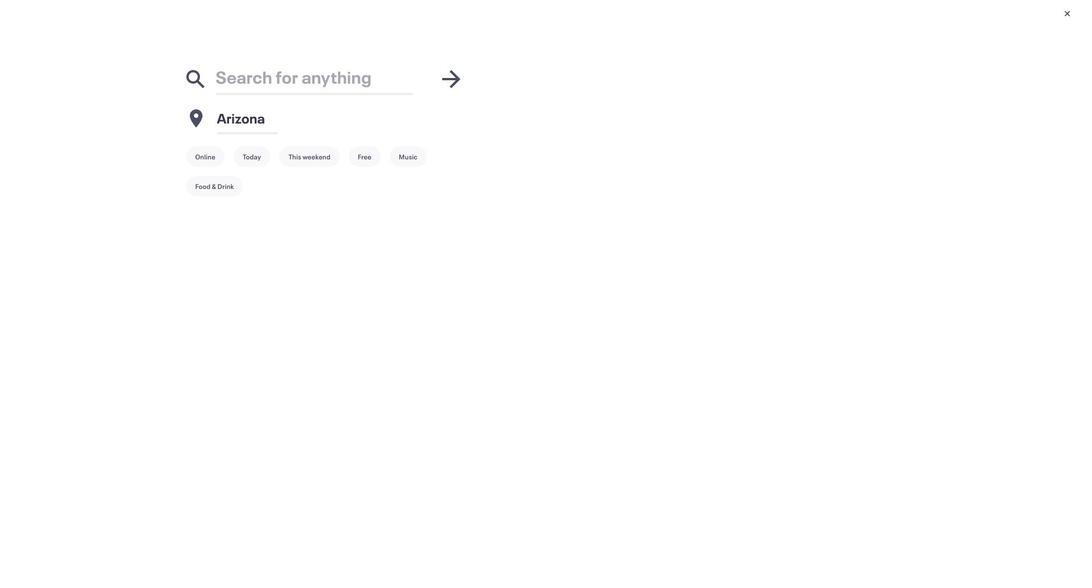 Task type: locate. For each thing, give the bounding box(es) containing it.
None text field
[[217, 103, 480, 134]]

run search image
[[437, 66, 465, 93]]

alert dialog
[[0, 0, 1081, 589]]



Task type: vqa. For each thing, say whether or not it's contained in the screenshot.
Run Search image
yes



Task type: describe. For each thing, give the bounding box(es) containing it.
Search for anything search field
[[216, 59, 412, 95]]

sign up element
[[1040, 11, 1067, 23]]



